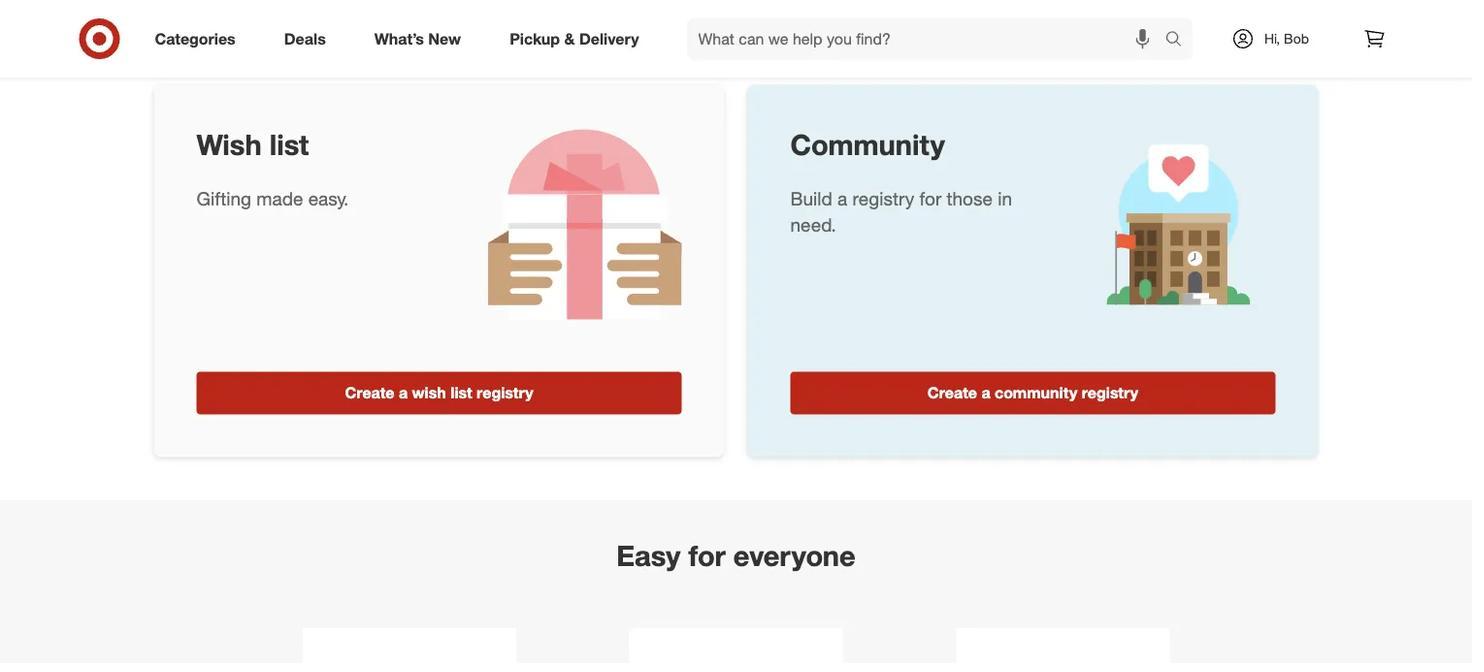 Task type: vqa. For each thing, say whether or not it's contained in the screenshot.
Questions
no



Task type: locate. For each thing, give the bounding box(es) containing it.
0 horizontal spatial a
[[399, 384, 408, 402]]

registry right community
[[1082, 384, 1138, 402]]

0 horizontal spatial create
[[345, 384, 394, 402]]

1 horizontal spatial create
[[928, 384, 977, 402]]

list
[[269, 127, 309, 162], [451, 384, 472, 402]]

create inside button
[[345, 384, 394, 402]]

build
[[790, 188, 832, 210]]

list right the wish
[[451, 384, 472, 402]]

0 vertical spatial for
[[920, 188, 942, 210]]

a inside button
[[981, 384, 990, 402]]

a left community
[[981, 384, 990, 402]]

what's new
[[374, 29, 461, 48]]

create left the wish
[[345, 384, 394, 402]]

list inside button
[[451, 384, 472, 402]]

&
[[564, 29, 575, 48]]

need.
[[790, 214, 836, 236]]

in
[[998, 188, 1012, 210]]

registry inside button
[[1082, 384, 1138, 402]]

2 horizontal spatial a
[[981, 384, 990, 402]]

wish
[[412, 384, 446, 402]]

gifting
[[196, 188, 251, 210]]

build a registry for those in need.
[[790, 188, 1012, 236]]

registry inside build a registry for those in need.
[[852, 188, 914, 210]]

1 horizontal spatial for
[[920, 188, 942, 210]]

0 horizontal spatial list
[[269, 127, 309, 162]]

1 vertical spatial list
[[451, 384, 472, 402]]

1 horizontal spatial registry
[[852, 188, 914, 210]]

a
[[837, 188, 847, 210], [399, 384, 408, 402], [981, 384, 990, 402]]

2 horizontal spatial registry
[[1082, 384, 1138, 402]]

a right build
[[837, 188, 847, 210]]

a for wish list
[[399, 384, 408, 402]]

list up made
[[269, 127, 309, 162]]

registry
[[852, 188, 914, 210], [477, 384, 533, 402], [1082, 384, 1138, 402]]

create left community
[[928, 384, 977, 402]]

create for wish list
[[345, 384, 394, 402]]

for right easy
[[688, 539, 726, 573]]

pickup
[[510, 29, 560, 48]]

registry down community
[[852, 188, 914, 210]]

for inside build a registry for those in need.
[[920, 188, 942, 210]]

create
[[345, 384, 394, 402], [928, 384, 977, 402]]

registry right the wish
[[477, 384, 533, 402]]

1 vertical spatial for
[[688, 539, 726, 573]]

1 horizontal spatial a
[[837, 188, 847, 210]]

what's new link
[[358, 17, 485, 60]]

create inside button
[[928, 384, 977, 402]]

a left the wish
[[399, 384, 408, 402]]

1 create from the left
[[345, 384, 394, 402]]

2 create from the left
[[928, 384, 977, 402]]

easy.
[[308, 188, 349, 210]]

0 vertical spatial list
[[269, 127, 309, 162]]

create a community registry
[[928, 384, 1138, 402]]

0 horizontal spatial registry
[[477, 384, 533, 402]]

for
[[920, 188, 942, 210], [688, 539, 726, 573]]

everyone
[[733, 539, 856, 573]]

for left those
[[920, 188, 942, 210]]

bob
[[1284, 30, 1309, 47]]

registry inside button
[[477, 384, 533, 402]]

a inside build a registry for those in need.
[[837, 188, 847, 210]]

1 horizontal spatial list
[[451, 384, 472, 402]]

easy for everyone
[[616, 539, 856, 573]]

a inside button
[[399, 384, 408, 402]]



Task type: describe. For each thing, give the bounding box(es) containing it.
gifting made easy.
[[196, 188, 349, 210]]

what's
[[374, 29, 424, 48]]

create a community registry button
[[790, 372, 1276, 415]]

hi, bob
[[1264, 30, 1309, 47]]

search button
[[1156, 17, 1203, 64]]

delivery
[[579, 29, 639, 48]]

a for community
[[981, 384, 990, 402]]

deals link
[[268, 17, 350, 60]]

wish
[[196, 127, 262, 162]]

wish list
[[196, 127, 309, 162]]

pickup & delivery link
[[493, 17, 663, 60]]

create for community
[[928, 384, 977, 402]]

categories link
[[138, 17, 260, 60]]

create a wish list registry button
[[196, 372, 682, 415]]

new
[[428, 29, 461, 48]]

community
[[790, 127, 945, 162]]

hi,
[[1264, 30, 1280, 47]]

easy
[[616, 539, 681, 573]]

What can we help you find? suggestions appear below search field
[[687, 17, 1170, 60]]

made
[[256, 188, 303, 210]]

community
[[995, 384, 1077, 402]]

deals
[[284, 29, 326, 48]]

search
[[1156, 31, 1203, 50]]

pickup & delivery
[[510, 29, 639, 48]]

create a wish list registry
[[345, 384, 533, 402]]

those
[[947, 188, 993, 210]]

0 horizontal spatial for
[[688, 539, 726, 573]]

categories
[[155, 29, 236, 48]]



